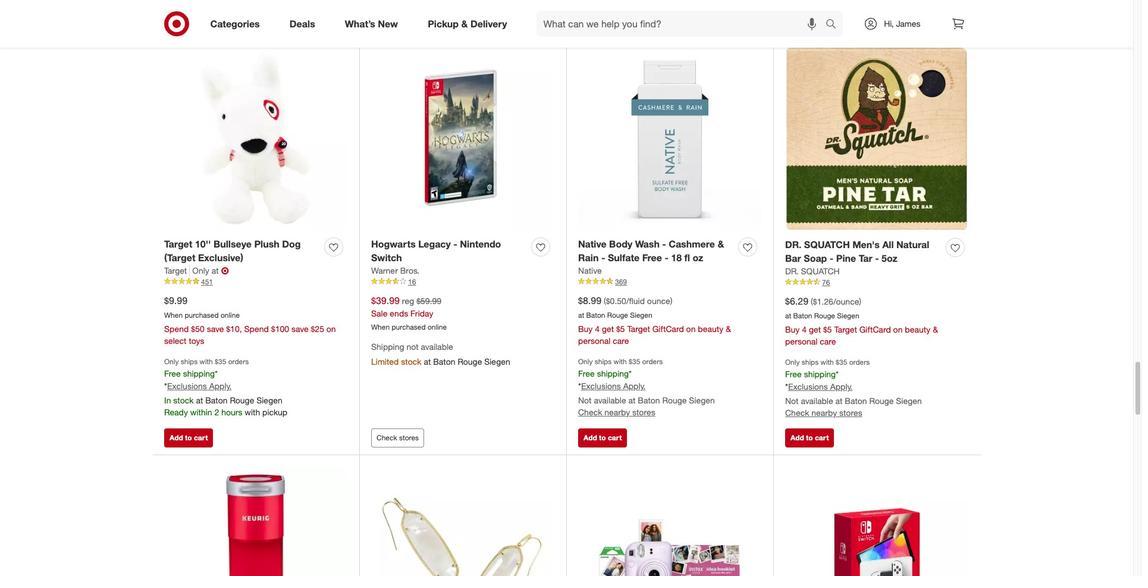 Task type: locate. For each thing, give the bounding box(es) containing it.
1 horizontal spatial orders
[[643, 357, 663, 366]]

when down $9.99
[[164, 310, 183, 319]]

rouge
[[608, 310, 628, 319], [815, 311, 836, 320], [458, 357, 482, 367], [230, 395, 254, 406], [663, 395, 687, 406], [870, 396, 894, 406]]

0 horizontal spatial shipping
[[183, 369, 215, 379]]

$5 down $1.26
[[824, 325, 832, 335]]

2 horizontal spatial ships
[[802, 358, 819, 367]]

4 inside the $8.99 ( $0.50 /fluid ounce ) at baton rouge siegen buy 4 get $5 target giftcard on beauty & personal care
[[595, 324, 600, 334]]

orders down $10,
[[228, 357, 249, 366]]

target down (target
[[164, 265, 187, 275]]

ounce
[[647, 296, 671, 306]]

save left $25
[[292, 324, 309, 334]]

available for $6.29
[[801, 396, 834, 406]]

pickup
[[428, 18, 459, 30]]

free inside only ships with $35 orders free shipping * * exclusions apply. in stock at  baton rouge siegen ready within 2 hours with pickup
[[164, 369, 181, 379]]

ships
[[181, 357, 198, 366], [595, 357, 612, 366], [802, 358, 819, 367]]

&
[[462, 18, 468, 30], [718, 238, 725, 250], [726, 324, 732, 334], [933, 325, 939, 335]]

1 vertical spatial dr.
[[786, 266, 799, 276]]

0 vertical spatial purchased
[[185, 310, 219, 319]]

stores inside button
[[399, 433, 419, 442]]

- right tar
[[876, 252, 879, 264]]

stock up ready
[[173, 395, 194, 406]]

0 horizontal spatial only ships with $35 orders free shipping * * exclusions apply. not available at baton rouge siegen check nearby stores
[[579, 357, 715, 417]]

at inside $6.29 ( $1.26 /ounce ) at baton rouge siegen buy 4 get $5 target giftcard on beauty & personal care
[[786, 311, 792, 320]]

dr. squatch men's all natural bar soap - pine tar - 5oz link
[[786, 238, 942, 265]]

with
[[200, 357, 213, 366], [614, 357, 627, 366], [821, 358, 834, 367], [245, 407, 260, 417]]

0 horizontal spatial spend
[[164, 324, 189, 334]]

1 horizontal spatial stock
[[401, 357, 422, 367]]

1 horizontal spatial exclusions apply. button
[[581, 381, 646, 392]]

2 horizontal spatial available
[[801, 396, 834, 406]]

online up $10,
[[221, 310, 240, 319]]

care down $1.26
[[820, 336, 837, 347]]

0 horizontal spatial orders
[[228, 357, 249, 366]]

4 inside $6.29 ( $1.26 /ounce ) at baton rouge siegen buy 4 get $5 target giftcard on beauty & personal care
[[802, 325, 807, 335]]

dr. for dr. squatch
[[786, 266, 799, 276]]

stores for $8.99
[[633, 407, 656, 417]]

$35 for $9.99
[[215, 357, 226, 366]]

0 horizontal spatial not
[[579, 395, 592, 406]]

target down /ounce
[[835, 325, 858, 335]]

orders down $6.29 ( $1.26 /ounce ) at baton rouge siegen buy 4 get $5 target giftcard on beauty & personal care
[[850, 358, 870, 367]]

0 horizontal spatial online
[[221, 310, 240, 319]]

available for $8.99
[[594, 395, 627, 406]]

- left 18 at the top of the page
[[665, 252, 669, 264]]

reg
[[402, 296, 414, 306]]

when inside $9.99 when purchased online spend $50 save $10, spend $100 save $25 on select toys
[[164, 310, 183, 319]]

4 down "$8.99"
[[595, 324, 600, 334]]

dr.
[[786, 239, 802, 250], [786, 266, 799, 276]]

save right $50
[[207, 324, 224, 334]]

$5 inside the $8.99 ( $0.50 /fluid ounce ) at baton rouge siegen buy 4 get $5 target giftcard on beauty & personal care
[[617, 324, 625, 334]]

buy down "$8.99"
[[579, 324, 593, 334]]

free for target 10'' bullseye plush dog (target exclusive)
[[164, 369, 181, 379]]

spend right $10,
[[244, 324, 269, 334]]

what's new link
[[335, 11, 413, 37]]

stock down not
[[401, 357, 422, 367]]

online down friday
[[428, 322, 447, 331]]

0 horizontal spatial stores
[[399, 433, 419, 442]]

$5 inside $6.29 ( $1.26 /ounce ) at baton rouge siegen buy 4 get $5 target giftcard on beauty & personal care
[[824, 325, 832, 335]]

get inside the $8.99 ( $0.50 /fluid ounce ) at baton rouge siegen buy 4 get $5 target giftcard on beauty & personal care
[[602, 324, 614, 334]]

giftcard down 76 link
[[860, 325, 891, 335]]

bullseye
[[214, 238, 252, 250]]

fujifilm instax mini 12 bundle - purple image
[[579, 467, 762, 576], [579, 467, 762, 576]]

2 horizontal spatial stores
[[840, 408, 863, 418]]

target link
[[164, 265, 190, 276]]

2 horizontal spatial apply.
[[831, 382, 853, 392]]

personal down the $6.29
[[786, 336, 818, 347]]

( for $6.29
[[811, 296, 813, 306]]

$39.99
[[371, 294, 400, 306]]

1 vertical spatial when
[[371, 322, 390, 331]]

native link
[[579, 265, 602, 276]]

purchased inside $39.99 reg $59.99 sale ends friday when purchased online
[[392, 322, 426, 331]]

nintendo switch - oled model with white joy-con image
[[786, 467, 970, 576], [786, 467, 970, 576]]

( inside $6.29 ( $1.26 /ounce ) at baton rouge siegen buy 4 get $5 target giftcard on beauty & personal care
[[811, 296, 813, 306]]

check
[[579, 407, 603, 417], [786, 408, 810, 418], [377, 433, 397, 442]]

available inside shipping not available limited stock at  baton rouge siegen
[[421, 342, 453, 352]]

buy down the $6.29
[[786, 325, 800, 335]]

0 horizontal spatial purchased
[[185, 310, 219, 319]]

dr. squatch
[[786, 266, 840, 276]]

ships for $9.99
[[181, 357, 198, 366]]

only ships with $35 orders free shipping * * exclusions apply. not available at baton rouge siegen check nearby stores
[[579, 357, 715, 417], [786, 358, 922, 418]]

when down sale
[[371, 322, 390, 331]]

0 horizontal spatial available
[[421, 342, 453, 352]]

0 horizontal spatial beauty
[[698, 324, 724, 334]]

) down 369 link
[[671, 296, 673, 306]]

baton inside $6.29 ( $1.26 /ounce ) at baton rouge siegen buy 4 get $5 target giftcard on beauty & personal care
[[794, 311, 813, 320]]

james
[[897, 18, 921, 29]]

1 horizontal spatial exclusions
[[581, 381, 621, 391]]

- inside hogwarts legacy - nintendo switch
[[454, 238, 458, 250]]

kendra scott eleanor drop earrings image
[[371, 467, 555, 576], [371, 467, 555, 576]]

0 horizontal spatial personal
[[579, 336, 611, 346]]

1 horizontal spatial $5
[[824, 325, 832, 335]]

shipping for $6.29
[[804, 369, 836, 379]]

check nearby stores button for $6.29
[[786, 407, 863, 419]]

online inside $39.99 reg $59.99 sale ends friday when purchased online
[[428, 322, 447, 331]]

orders inside only ships with $35 orders free shipping * * exclusions apply. in stock at  baton rouge siegen ready within 2 hours with pickup
[[228, 357, 249, 366]]

with for $6.29
[[821, 358, 834, 367]]

1 horizontal spatial only ships with $35 orders free shipping * * exclusions apply. not available at baton rouge siegen check nearby stores
[[786, 358, 922, 418]]

) down 76 link
[[860, 296, 862, 306]]

0 horizontal spatial save
[[207, 324, 224, 334]]

( inside the $8.99 ( $0.50 /fluid ounce ) at baton rouge siegen buy 4 get $5 target giftcard on beauty & personal care
[[604, 296, 606, 306]]

1 horizontal spatial spend
[[244, 324, 269, 334]]

native up rain
[[579, 238, 607, 250]]

1 horizontal spatial nearby
[[812, 408, 838, 418]]

0 horizontal spatial on
[[327, 324, 336, 334]]

add to cart
[[170, 14, 208, 23], [377, 14, 415, 23], [584, 14, 622, 23], [791, 14, 829, 23], [170, 433, 208, 442], [584, 433, 622, 442], [791, 433, 829, 442]]

1 horizontal spatial care
[[820, 336, 837, 347]]

0 horizontal spatial when
[[164, 310, 183, 319]]

on down 369 link
[[687, 324, 696, 334]]

only ships with $35 orders free shipping * * exclusions apply. in stock at  baton rouge siegen ready within 2 hours with pickup
[[164, 357, 288, 417]]

not
[[407, 342, 419, 352]]

care down the $0.50
[[613, 336, 629, 346]]

1 vertical spatial online
[[428, 322, 447, 331]]

native body wash - cashmere & rain - sulfate free - 18 fl oz
[[579, 238, 725, 264]]

rain
[[579, 252, 599, 264]]

giftcard inside the $8.99 ( $0.50 /fluid ounce ) at baton rouge siegen buy 4 get $5 target giftcard on beauty & personal care
[[653, 324, 684, 334]]

1 native from the top
[[579, 238, 607, 250]]

2 horizontal spatial $35
[[836, 358, 848, 367]]

dr. squatch men's all natural bar soap - pine tar - 5oz image
[[786, 47, 970, 231], [786, 47, 970, 231]]

$35 down $6.29 ( $1.26 /ounce ) at baton rouge siegen buy 4 get $5 target giftcard on beauty & personal care
[[836, 358, 848, 367]]

check nearby stores button
[[579, 407, 656, 419], [786, 407, 863, 419]]

1 horizontal spatial $35
[[629, 357, 641, 366]]

1 horizontal spatial buy
[[786, 325, 800, 335]]

0 horizontal spatial giftcard
[[653, 324, 684, 334]]

0 horizontal spatial stock
[[173, 395, 194, 406]]

target 10'' bullseye plush dog (target exclusive) image
[[164, 47, 348, 231], [164, 47, 348, 231]]

hogwarts legacy - nintendo switch image
[[371, 47, 555, 231], [371, 47, 555, 231]]

1 horizontal spatial check
[[579, 407, 603, 417]]

1 vertical spatial purchased
[[392, 322, 426, 331]]

$35 down $10,
[[215, 357, 226, 366]]

1 horizontal spatial giftcard
[[860, 325, 891, 335]]

with for $8.99
[[614, 357, 627, 366]]

orders down the $8.99 ( $0.50 /fluid ounce ) at baton rouge siegen buy 4 get $5 target giftcard on beauty & personal care
[[643, 357, 663, 366]]

0 vertical spatial stock
[[401, 357, 422, 367]]

keurig k-mini single-serve k-cup pod coffee maker image
[[164, 467, 348, 576], [164, 467, 348, 576]]

$35 down the $8.99 ( $0.50 /fluid ounce ) at baton rouge siegen buy 4 get $5 target giftcard on beauty & personal care
[[629, 357, 641, 366]]

only inside only ships with $35 orders free shipping * * exclusions apply. in stock at  baton rouge siegen ready within 2 hours with pickup
[[164, 357, 179, 366]]

1 vertical spatial native
[[579, 265, 602, 275]]

- right legacy
[[454, 238, 458, 250]]

exclusions for $9.99
[[167, 381, 207, 391]]

categories link
[[200, 11, 275, 37]]

online
[[221, 310, 240, 319], [428, 322, 447, 331]]

1 horizontal spatial )
[[860, 296, 862, 306]]

apply. inside only ships with $35 orders free shipping * * exclusions apply. in stock at  baton rouge siegen ready within 2 hours with pickup
[[209, 381, 232, 391]]

1 vertical spatial stock
[[173, 395, 194, 406]]

baton
[[587, 310, 606, 319], [794, 311, 813, 320], [433, 357, 456, 367], [205, 395, 228, 406], [638, 395, 660, 406], [845, 396, 868, 406]]

1 horizontal spatial get
[[809, 325, 821, 335]]

get down the $0.50
[[602, 324, 614, 334]]

2 horizontal spatial check
[[786, 408, 810, 418]]

nearby for $8.99
[[605, 407, 630, 417]]

( right the $6.29
[[811, 296, 813, 306]]

0 horizontal spatial exclusions
[[167, 381, 207, 391]]

siegen inside shipping not available limited stock at  baton rouge siegen
[[485, 357, 511, 367]]

$8.99
[[579, 294, 602, 306]]

with down $6.29 ( $1.26 /ounce ) at baton rouge siegen buy 4 get $5 target giftcard on beauty & personal care
[[821, 358, 834, 367]]

2 dr. from the top
[[786, 266, 799, 276]]

on down 76 link
[[894, 325, 903, 335]]

0 horizontal spatial nearby
[[605, 407, 630, 417]]

1 horizontal spatial apply.
[[624, 381, 646, 391]]

dog
[[282, 238, 301, 250]]

to
[[185, 14, 192, 23], [392, 14, 399, 23], [599, 14, 606, 23], [807, 14, 813, 23], [185, 433, 192, 442], [599, 433, 606, 442], [807, 433, 813, 442]]

apply. for $6.29
[[831, 382, 853, 392]]

personal down "$8.99"
[[579, 336, 611, 346]]

10''
[[195, 238, 211, 250]]

on right $25
[[327, 324, 336, 334]]

giftcard down ounce
[[653, 324, 684, 334]]

baton inside the $8.99 ( $0.50 /fluid ounce ) at baton rouge siegen buy 4 get $5 target giftcard on beauty & personal care
[[587, 310, 606, 319]]

1 vertical spatial squatch
[[801, 266, 840, 276]]

shipping inside only ships with $35 orders free shipping * * exclusions apply. in stock at  baton rouge siegen ready within 2 hours with pickup
[[183, 369, 215, 379]]

giftcard
[[653, 324, 684, 334], [860, 325, 891, 335]]

0 vertical spatial dr.
[[786, 239, 802, 250]]

0 vertical spatial online
[[221, 310, 240, 319]]

soap
[[804, 252, 828, 264]]

toys
[[189, 336, 204, 346]]

76 link
[[786, 277, 970, 288]]

dr. inside dr. squatch link
[[786, 266, 799, 276]]

squatch up 76
[[801, 266, 840, 276]]

buy inside the $8.99 ( $0.50 /fluid ounce ) at baton rouge siegen buy 4 get $5 target giftcard on beauty & personal care
[[579, 324, 593, 334]]

0 vertical spatial squatch
[[805, 239, 850, 250]]

2 horizontal spatial orders
[[850, 358, 870, 367]]

siegen
[[630, 310, 653, 319], [838, 311, 860, 320], [485, 357, 511, 367], [257, 395, 283, 406], [689, 395, 715, 406], [897, 396, 922, 406]]

bar
[[786, 252, 802, 264]]

legacy
[[419, 238, 451, 250]]

5oz
[[882, 252, 898, 264]]

personal inside the $8.99 ( $0.50 /fluid ounce ) at baton rouge siegen buy 4 get $5 target giftcard on beauty & personal care
[[579, 336, 611, 346]]

squatch for dr. squatch men's all natural bar soap - pine tar - 5oz
[[805, 239, 850, 250]]

2 horizontal spatial exclusions apply. button
[[789, 381, 853, 393]]

dr. down bar
[[786, 266, 799, 276]]

oz
[[693, 252, 704, 264]]

only
[[192, 265, 209, 275], [164, 357, 179, 366], [579, 357, 593, 366], [786, 358, 800, 367]]

1 horizontal spatial stores
[[633, 407, 656, 417]]

1 horizontal spatial personal
[[786, 336, 818, 347]]

0 horizontal spatial 4
[[595, 324, 600, 334]]

buy inside $6.29 ( $1.26 /ounce ) at baton rouge siegen buy 4 get $5 target giftcard on beauty & personal care
[[786, 325, 800, 335]]

cashmere
[[669, 238, 715, 250]]

online inside $9.99 when purchased online spend $50 save $10, spend $100 save $25 on select toys
[[221, 310, 240, 319]]

rouge inside only ships with $35 orders free shipping * * exclusions apply. in stock at  baton rouge siegen ready within 2 hours with pickup
[[230, 395, 254, 406]]

0 horizontal spatial exclusions apply. button
[[167, 381, 232, 392]]

0 horizontal spatial buy
[[579, 324, 593, 334]]

-
[[454, 238, 458, 250], [663, 238, 667, 250], [602, 252, 606, 264], [665, 252, 669, 264], [830, 252, 834, 264], [876, 252, 879, 264]]

$35 for $8.99
[[629, 357, 641, 366]]

orders for $9.99
[[228, 357, 249, 366]]

2 native from the top
[[579, 265, 602, 275]]

dr. up bar
[[786, 239, 802, 250]]

men's
[[853, 239, 880, 250]]

squatch up soap
[[805, 239, 850, 250]]

ships inside only ships with $35 orders free shipping * * exclusions apply. in stock at  baton rouge siegen ready within 2 hours with pickup
[[181, 357, 198, 366]]

4 down the $6.29
[[802, 325, 807, 335]]

native body wash - cashmere & rain - sulfate free - 18 fl oz image
[[579, 47, 762, 231], [579, 47, 762, 231]]

native
[[579, 238, 607, 250], [579, 265, 602, 275]]

$5 down the $0.50
[[617, 324, 625, 334]]

0 vertical spatial native
[[579, 238, 607, 250]]

care inside $6.29 ( $1.26 /ounce ) at baton rouge siegen buy 4 get $5 target giftcard on beauty & personal care
[[820, 336, 837, 347]]

orders for $8.99
[[643, 357, 663, 366]]

exclusions inside only ships with $35 orders free shipping * * exclusions apply. in stock at  baton rouge siegen ready within 2 hours with pickup
[[167, 381, 207, 391]]

add to cart button
[[164, 9, 213, 28], [371, 9, 420, 28], [579, 9, 628, 28], [786, 9, 835, 28], [164, 428, 213, 447], [579, 428, 628, 447], [786, 428, 835, 447]]

apply.
[[209, 381, 232, 391], [624, 381, 646, 391], [831, 382, 853, 392]]

0 horizontal spatial apply.
[[209, 381, 232, 391]]

$5
[[617, 324, 625, 334], [824, 325, 832, 335]]

get inside $6.29 ( $1.26 /ounce ) at baton rouge siegen buy 4 get $5 target giftcard on beauty & personal care
[[809, 325, 821, 335]]

not for $6.29
[[786, 396, 799, 406]]

stock inside only ships with $35 orders free shipping * * exclusions apply. in stock at  baton rouge siegen ready within 2 hours with pickup
[[173, 395, 194, 406]]

stock
[[401, 357, 422, 367], [173, 395, 194, 406]]

1 horizontal spatial ships
[[595, 357, 612, 366]]

1 save from the left
[[207, 324, 224, 334]]

exclusions
[[167, 381, 207, 391], [581, 381, 621, 391], [789, 382, 828, 392]]

0 horizontal spatial care
[[613, 336, 629, 346]]

check for $6.29
[[786, 408, 810, 418]]

nintendo
[[460, 238, 501, 250]]

( right "$8.99"
[[604, 296, 606, 306]]

purchased down ends
[[392, 322, 426, 331]]

0 horizontal spatial $5
[[617, 324, 625, 334]]

native inside native body wash - cashmere & rain - sulfate free - 18 fl oz
[[579, 238, 607, 250]]

only ships with $35 orders free shipping * * exclusions apply. not available at baton rouge siegen check nearby stores for $8.99
[[579, 357, 715, 417]]

target down "/fluid" on the right bottom of the page
[[628, 324, 650, 334]]

spend up select
[[164, 324, 189, 334]]

care
[[613, 336, 629, 346], [820, 336, 837, 347]]

purchased up $50
[[185, 310, 219, 319]]

1 horizontal spatial available
[[594, 395, 627, 406]]

16
[[408, 277, 416, 286]]

0 horizontal spatial ships
[[181, 357, 198, 366]]

1 horizontal spatial online
[[428, 322, 447, 331]]

- right wash
[[663, 238, 667, 250]]

native body wash - cashmere & rain - sulfate free - 18 fl oz link
[[579, 237, 734, 265]]

1 horizontal spatial on
[[687, 324, 696, 334]]

2 horizontal spatial exclusions
[[789, 382, 828, 392]]

apply. for $8.99
[[624, 381, 646, 391]]

target inside target only at ¬
[[164, 265, 187, 275]]

with down toys
[[200, 357, 213, 366]]

siegen inside $6.29 ( $1.26 /ounce ) at baton rouge siegen buy 4 get $5 target giftcard on beauty & personal care
[[838, 311, 860, 320]]

warner bros.
[[371, 265, 420, 275]]

rouge inside $6.29 ( $1.26 /ounce ) at baton rouge siegen buy 4 get $5 target giftcard on beauty & personal care
[[815, 311, 836, 320]]

save
[[207, 324, 224, 334], [292, 324, 309, 334]]

with down the $8.99 ( $0.50 /fluid ounce ) at baton rouge siegen buy 4 get $5 target giftcard on beauty & personal care
[[614, 357, 627, 366]]

$35 inside only ships with $35 orders free shipping * * exclusions apply. in stock at  baton rouge siegen ready within 2 hours with pickup
[[215, 357, 226, 366]]

0 horizontal spatial $35
[[215, 357, 226, 366]]

369 link
[[579, 276, 762, 287]]

dr. inside dr. squatch men's all natural bar soap - pine tar - 5oz
[[786, 239, 802, 250]]

& inside $6.29 ( $1.26 /ounce ) at baton rouge siegen buy 4 get $5 target giftcard on beauty & personal care
[[933, 325, 939, 335]]

$59.99
[[417, 296, 442, 306]]

hours
[[221, 407, 242, 417]]

2 horizontal spatial shipping
[[804, 369, 836, 379]]

1 horizontal spatial (
[[811, 296, 813, 306]]

at inside target only at ¬
[[212, 265, 219, 275]]

target inside the $8.99 ( $0.50 /fluid ounce ) at baton rouge siegen buy 4 get $5 target giftcard on beauty & personal care
[[628, 324, 650, 334]]

squatch inside dr. squatch men's all natural bar soap - pine tar - 5oz
[[805, 239, 850, 250]]

2 horizontal spatial on
[[894, 325, 903, 335]]

free for dr. squatch men's all natural bar soap - pine tar - 5oz
[[786, 369, 802, 379]]

0 vertical spatial when
[[164, 310, 183, 319]]

1 horizontal spatial beauty
[[905, 325, 931, 335]]

purchased
[[185, 310, 219, 319], [392, 322, 426, 331]]

when
[[164, 310, 183, 319], [371, 322, 390, 331]]

1 dr. from the top
[[786, 239, 802, 250]]

1 horizontal spatial when
[[371, 322, 390, 331]]

1 horizontal spatial 4
[[802, 325, 807, 335]]

0 horizontal spatial check
[[377, 433, 397, 442]]

1 horizontal spatial check nearby stores button
[[786, 407, 863, 419]]

cart
[[194, 14, 208, 23], [401, 14, 415, 23], [608, 14, 622, 23], [815, 14, 829, 23], [194, 433, 208, 442], [608, 433, 622, 442], [815, 433, 829, 442]]

1 horizontal spatial shipping
[[597, 369, 629, 379]]

on
[[327, 324, 336, 334], [687, 324, 696, 334], [894, 325, 903, 335]]

1 horizontal spatial purchased
[[392, 322, 426, 331]]

at inside the $8.99 ( $0.50 /fluid ounce ) at baton rouge siegen buy 4 get $5 target giftcard on beauty & personal care
[[579, 310, 585, 319]]

0 horizontal spatial (
[[604, 296, 606, 306]]

1 horizontal spatial save
[[292, 324, 309, 334]]

not
[[579, 395, 592, 406], [786, 396, 799, 406]]

native down rain
[[579, 265, 602, 275]]

$0.50
[[606, 296, 627, 306]]

target inside target 10'' bullseye plush dog (target exclusive)
[[164, 238, 192, 250]]

get down $1.26
[[809, 325, 821, 335]]

target up (target
[[164, 238, 192, 250]]

new
[[378, 18, 398, 30]]

0 horizontal spatial )
[[671, 296, 673, 306]]

within
[[190, 407, 212, 417]]

$10,
[[226, 324, 242, 334]]

native for native body wash - cashmere & rain - sulfate free - 18 fl oz
[[579, 238, 607, 250]]

0 horizontal spatial check nearby stores button
[[579, 407, 656, 419]]

$6.29 ( $1.26 /ounce ) at baton rouge siegen buy 4 get $5 target giftcard on beauty & personal care
[[786, 295, 939, 347]]

1 horizontal spatial not
[[786, 396, 799, 406]]

0 horizontal spatial get
[[602, 324, 614, 334]]



Task type: vqa. For each thing, say whether or not it's contained in the screenshot.
the ¬
yes



Task type: describe. For each thing, give the bounding box(es) containing it.
with right hours
[[245, 407, 260, 417]]

check stores
[[377, 433, 419, 442]]

hogwarts
[[371, 238, 416, 250]]

beauty inside the $8.99 ( $0.50 /fluid ounce ) at baton rouge siegen buy 4 get $5 target giftcard on beauty & personal care
[[698, 324, 724, 334]]

hogwarts legacy - nintendo switch link
[[371, 237, 527, 265]]

- right rain
[[602, 252, 606, 264]]

rouge inside shipping not available limited stock at  baton rouge siegen
[[458, 357, 482, 367]]

free inside native body wash - cashmere & rain - sulfate free - 18 fl oz
[[643, 252, 662, 264]]

on inside $6.29 ( $1.26 /ounce ) at baton rouge siegen buy 4 get $5 target giftcard on beauty & personal care
[[894, 325, 903, 335]]

18
[[672, 252, 682, 264]]

apply. for $9.99
[[209, 381, 232, 391]]

exclusions for $8.99
[[581, 381, 621, 391]]

at inside only ships with $35 orders free shipping * * exclusions apply. in stock at  baton rouge siegen ready within 2 hours with pickup
[[196, 395, 203, 406]]

only inside target only at ¬
[[192, 265, 209, 275]]

451 link
[[164, 276, 348, 287]]

free for native body wash - cashmere & rain - sulfate free - 18 fl oz
[[579, 369, 595, 379]]

tar
[[859, 252, 873, 264]]

in
[[164, 395, 171, 406]]

friday
[[411, 308, 434, 318]]

plush
[[254, 238, 280, 250]]

shipping
[[371, 342, 404, 352]]

dr. squatch men's all natural bar soap - pine tar - 5oz
[[786, 239, 930, 264]]

hogwarts legacy - nintendo switch
[[371, 238, 501, 264]]

baton inside shipping not available limited stock at  baton rouge siegen
[[433, 357, 456, 367]]

exclusions apply. button for $6.29
[[789, 381, 853, 393]]

only ships with $35 orders free shipping * * exclusions apply. not available at baton rouge siegen check nearby stores for $6.29
[[786, 358, 922, 418]]

& inside the $8.99 ( $0.50 /fluid ounce ) at baton rouge siegen buy 4 get $5 target giftcard on beauty & personal care
[[726, 324, 732, 334]]

What can we help you find? suggestions appear below search field
[[537, 11, 829, 37]]

natural
[[897, 239, 930, 250]]

$8.99 ( $0.50 /fluid ounce ) at baton rouge siegen buy 4 get $5 target giftcard on beauty & personal care
[[579, 294, 732, 346]]

siegen inside only ships with $35 orders free shipping * * exclusions apply. in stock at  baton rouge siegen ready within 2 hours with pickup
[[257, 395, 283, 406]]

deals link
[[280, 11, 330, 37]]

only for $8.99
[[579, 357, 593, 366]]

target 10'' bullseye plush dog (target exclusive)
[[164, 238, 301, 264]]

check for $8.99
[[579, 407, 603, 417]]

$35 for $6.29
[[836, 358, 848, 367]]

target inside $6.29 ( $1.26 /ounce ) at baton rouge siegen buy 4 get $5 target giftcard on beauty & personal care
[[835, 325, 858, 335]]

nearby for $6.29
[[812, 408, 838, 418]]

search
[[821, 19, 850, 31]]

- left pine
[[830, 252, 834, 264]]

giftcard inside $6.29 ( $1.26 /ounce ) at baton rouge siegen buy 4 get $5 target giftcard on beauty & personal care
[[860, 325, 891, 335]]

when inside $39.99 reg $59.99 sale ends friday when purchased online
[[371, 322, 390, 331]]

fl
[[685, 252, 690, 264]]

sulfate
[[608, 252, 640, 264]]

with for $9.99
[[200, 357, 213, 366]]

) inside $6.29 ( $1.26 /ounce ) at baton rouge siegen buy 4 get $5 target giftcard on beauty & personal care
[[860, 296, 862, 306]]

( for $8.99
[[604, 296, 606, 306]]

& inside native body wash - cashmere & rain - sulfate free - 18 fl oz
[[718, 238, 725, 250]]

care inside the $8.99 ( $0.50 /fluid ounce ) at baton rouge siegen buy 4 get $5 target giftcard on beauty & personal care
[[613, 336, 629, 346]]

what's
[[345, 18, 376, 30]]

2
[[215, 407, 219, 417]]

ships for $8.99
[[595, 357, 612, 366]]

ready
[[164, 407, 188, 417]]

body
[[610, 238, 633, 250]]

2 save from the left
[[292, 324, 309, 334]]

stores for $6.29
[[840, 408, 863, 418]]

check nearby stores button for $8.99
[[579, 407, 656, 419]]

on inside $9.99 when purchased online spend $50 save $10, spend $100 save $25 on select toys
[[327, 324, 336, 334]]

orders for $6.29
[[850, 358, 870, 367]]

limited
[[371, 357, 399, 367]]

only for $6.29
[[786, 358, 800, 367]]

451
[[201, 277, 213, 286]]

ships for $6.29
[[802, 358, 819, 367]]

2 spend from the left
[[244, 324, 269, 334]]

hi, james
[[885, 18, 921, 29]]

personal inside $6.29 ( $1.26 /ounce ) at baton rouge siegen buy 4 get $5 target giftcard on beauty & personal care
[[786, 336, 818, 347]]

baton inside only ships with $35 orders free shipping * * exclusions apply. in stock at  baton rouge siegen ready within 2 hours with pickup
[[205, 395, 228, 406]]

exclusions apply. button for $8.99
[[581, 381, 646, 392]]

stock inside shipping not available limited stock at  baton rouge siegen
[[401, 357, 422, 367]]

76
[[823, 278, 831, 287]]

pickup
[[263, 407, 288, 417]]

on inside the $8.99 ( $0.50 /fluid ounce ) at baton rouge siegen buy 4 get $5 target giftcard on beauty & personal care
[[687, 324, 696, 334]]

$100
[[271, 324, 289, 334]]

warner
[[371, 265, 398, 275]]

/ounce
[[834, 296, 860, 306]]

target 10'' bullseye plush dog (target exclusive) link
[[164, 237, 320, 265]]

shipping not available limited stock at  baton rouge siegen
[[371, 342, 511, 367]]

sale
[[371, 308, 388, 318]]

siegen inside the $8.99 ( $0.50 /fluid ounce ) at baton rouge siegen buy 4 get $5 target giftcard on beauty & personal care
[[630, 310, 653, 319]]

pine
[[837, 252, 857, 264]]

shipping for $8.99
[[597, 369, 629, 379]]

warner bros. link
[[371, 265, 420, 276]]

) inside the $8.99 ( $0.50 /fluid ounce ) at baton rouge siegen buy 4 get $5 target giftcard on beauty & personal care
[[671, 296, 673, 306]]

check inside button
[[377, 433, 397, 442]]

bros.
[[400, 265, 420, 275]]

/fluid
[[627, 296, 645, 306]]

1 spend from the left
[[164, 324, 189, 334]]

(target
[[164, 252, 196, 264]]

target only at ¬
[[164, 265, 229, 276]]

$50
[[191, 324, 205, 334]]

hi,
[[885, 18, 894, 29]]

check stores button
[[371, 428, 424, 447]]

$39.99 reg $59.99 sale ends friday when purchased online
[[371, 294, 447, 331]]

what's new
[[345, 18, 398, 30]]

$9.99 when purchased online spend $50 save $10, spend $100 save $25 on select toys
[[164, 294, 336, 346]]

search button
[[821, 11, 850, 39]]

$25
[[311, 324, 324, 334]]

exclusive)
[[198, 252, 243, 264]]

exclusions apply. button for $9.99
[[167, 381, 232, 392]]

¬
[[221, 265, 229, 276]]

$9.99
[[164, 294, 188, 306]]

not for $8.99
[[579, 395, 592, 406]]

select
[[164, 336, 187, 346]]

shipping for $9.99
[[183, 369, 215, 379]]

beauty inside $6.29 ( $1.26 /ounce ) at baton rouge siegen buy 4 get $5 target giftcard on beauty & personal care
[[905, 325, 931, 335]]

delivery
[[471, 18, 507, 30]]

pickup & delivery link
[[418, 11, 522, 37]]

purchased inside $9.99 when purchased online spend $50 save $10, spend $100 save $25 on select toys
[[185, 310, 219, 319]]

dr. squatch link
[[786, 265, 840, 277]]

deals
[[290, 18, 315, 30]]

$6.29
[[786, 295, 809, 307]]

wash
[[635, 238, 660, 250]]

369
[[615, 277, 627, 286]]

categories
[[210, 18, 260, 30]]

$1.26
[[813, 296, 834, 306]]

ends
[[390, 308, 408, 318]]

rouge inside the $8.99 ( $0.50 /fluid ounce ) at baton rouge siegen buy 4 get $5 target giftcard on beauty & personal care
[[608, 310, 628, 319]]

all
[[883, 239, 894, 250]]

squatch for dr. squatch
[[801, 266, 840, 276]]

native for native
[[579, 265, 602, 275]]

only for $9.99
[[164, 357, 179, 366]]

exclusions for $6.29
[[789, 382, 828, 392]]

dr. for dr. squatch men's all natural bar soap - pine tar - 5oz
[[786, 239, 802, 250]]

at inside shipping not available limited stock at  baton rouge siegen
[[424, 357, 431, 367]]



